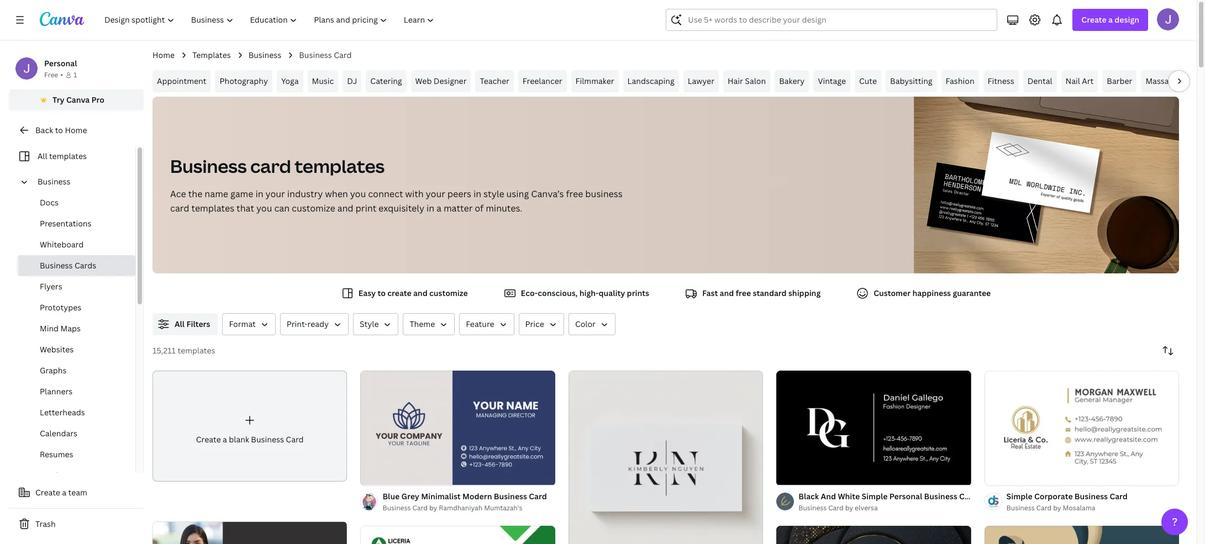Task type: locate. For each thing, give the bounding box(es) containing it.
1 simple from the left
[[862, 492, 888, 502]]

customize inside ace the name game in your industry when you connect with your peers in style using canva's free business card templates that you can customize and print exquisitely in a matter of minutes.
[[292, 202, 335, 215]]

matter
[[444, 202, 473, 215]]

0 vertical spatial of
[[475, 202, 484, 215]]

1 horizontal spatial home
[[153, 50, 175, 60]]

appointment
[[157, 76, 206, 86]]

to right easy
[[378, 288, 386, 299]]

1 horizontal spatial create
[[196, 434, 221, 445]]

1 horizontal spatial customize
[[430, 288, 468, 299]]

1 vertical spatial to
[[378, 288, 386, 299]]

can
[[274, 202, 290, 215]]

create a team
[[35, 488, 87, 498]]

0 vertical spatial create
[[1082, 14, 1107, 25]]

customer happiness guarantee
[[874, 288, 992, 299]]

all templates link
[[15, 146, 129, 167]]

style button
[[353, 314, 399, 336]]

0 horizontal spatial by
[[430, 504, 438, 513]]

the
[[188, 188, 203, 200]]

1 horizontal spatial your
[[426, 188, 446, 200]]

of left 2
[[373, 473, 382, 481]]

personal up • on the left of page
[[44, 58, 77, 69]]

of down style
[[475, 202, 484, 215]]

by inside the simple corporate business card business card by mosalama
[[1054, 504, 1062, 513]]

art
[[1083, 76, 1094, 86]]

web
[[416, 76, 432, 86]]

0 vertical spatial home
[[153, 50, 175, 60]]

and
[[338, 202, 354, 215], [414, 288, 428, 299], [720, 288, 734, 299]]

home
[[153, 50, 175, 60], [65, 125, 87, 135]]

0 horizontal spatial your
[[266, 188, 285, 200]]

Sort by button
[[1158, 340, 1180, 362]]

feature
[[466, 319, 495, 330]]

1 vertical spatial 1
[[368, 473, 372, 481]]

personal inside "black and white simple personal business card business card by elversa"
[[890, 492, 923, 502]]

templates down back to home
[[49, 151, 87, 161]]

by down "minimalist"
[[430, 504, 438, 513]]

standard
[[753, 288, 787, 299]]

0 horizontal spatial card
[[170, 202, 189, 215]]

3 by from the left
[[1054, 504, 1062, 513]]

create a design button
[[1073, 9, 1149, 31]]

free
[[44, 70, 58, 80]]

you left the can
[[256, 202, 272, 215]]

create left design
[[1082, 14, 1107, 25]]

create a design
[[1082, 14, 1140, 25]]

cute
[[860, 76, 878, 86]]

1 by from the left
[[430, 504, 438, 513]]

0 horizontal spatial free
[[566, 188, 584, 200]]

1 left 2
[[368, 473, 372, 481]]

blue grey minimalist modern business card image
[[361, 371, 556, 486]]

0 horizontal spatial you
[[256, 202, 272, 215]]

2 vertical spatial create
[[35, 488, 60, 498]]

a left design
[[1109, 14, 1114, 25]]

try canva pro button
[[9, 90, 144, 111]]

green and white modern business card image
[[361, 527, 556, 545]]

a inside 'button'
[[62, 488, 66, 498]]

create inside create a team 'button'
[[35, 488, 60, 498]]

1 vertical spatial all
[[175, 319, 185, 330]]

trash link
[[9, 514, 144, 536]]

15,211 templates
[[153, 346, 215, 356]]

1
[[73, 70, 77, 80], [368, 473, 372, 481]]

free left standard
[[736, 288, 751, 299]]

to right the back
[[55, 125, 63, 135]]

1 vertical spatial business link
[[33, 171, 129, 192]]

when
[[325, 188, 348, 200]]

blue
[[383, 492, 400, 502]]

massage
[[1146, 76, 1178, 86]]

theme button
[[403, 314, 455, 336]]

with
[[405, 188, 424, 200]]

by inside "black and white simple personal business card business card by elversa"
[[846, 504, 854, 513]]

color button
[[569, 314, 616, 336]]

•
[[60, 70, 63, 80]]

a for create a blank business card
[[223, 434, 227, 445]]

elversa
[[855, 504, 878, 513]]

1 vertical spatial card
[[170, 202, 189, 215]]

massage therap
[[1146, 76, 1206, 86]]

templates inside ace the name game in your industry when you connect with your peers in style using canva's free business card templates that you can customize and print exquisitely in a matter of minutes.
[[192, 202, 235, 215]]

create for create a team
[[35, 488, 60, 498]]

0 vertical spatial all
[[38, 151, 47, 161]]

a inside ace the name game in your industry when you connect with your peers in style using canva's free business card templates that you can customize and print exquisitely in a matter of minutes.
[[437, 202, 442, 215]]

easy to create and customize
[[359, 288, 468, 299]]

customize down industry
[[292, 202, 335, 215]]

0 vertical spatial free
[[566, 188, 584, 200]]

docs
[[40, 197, 59, 208]]

invoices
[[40, 471, 71, 481]]

yoga link
[[277, 70, 303, 92]]

2 simple from the left
[[1007, 492, 1033, 502]]

fashion
[[946, 76, 975, 86]]

1 horizontal spatial to
[[378, 288, 386, 299]]

0 horizontal spatial all
[[38, 151, 47, 161]]

home link
[[153, 49, 175, 61]]

business link
[[249, 49, 282, 61], [33, 171, 129, 192]]

1 horizontal spatial all
[[175, 319, 185, 330]]

1 horizontal spatial you
[[350, 188, 366, 200]]

designer
[[434, 76, 467, 86]]

1 vertical spatial free
[[736, 288, 751, 299]]

customize up theme button
[[430, 288, 468, 299]]

by down white
[[846, 504, 854, 513]]

create inside create a blank business card element
[[196, 434, 221, 445]]

simple inside the simple corporate business card business card by mosalama
[[1007, 492, 1033, 502]]

massage therap link
[[1142, 70, 1206, 92]]

exquisitely
[[379, 202, 425, 215]]

0 horizontal spatial 1
[[73, 70, 77, 80]]

0 vertical spatial 1
[[73, 70, 77, 80]]

and right fast
[[720, 288, 734, 299]]

canva
[[66, 95, 90, 105]]

15,211
[[153, 346, 176, 356]]

business inside create a blank business card element
[[251, 434, 284, 445]]

1 of 2 link
[[361, 371, 556, 486]]

whiteboard
[[40, 239, 84, 250]]

ace
[[170, 188, 186, 200]]

0 horizontal spatial in
[[256, 188, 264, 200]]

barber
[[1108, 76, 1133, 86]]

0 horizontal spatial and
[[338, 202, 354, 215]]

mosalama
[[1064, 504, 1096, 513]]

1 horizontal spatial by
[[846, 504, 854, 513]]

business card by ramdhaniyah mumtazah's link
[[383, 503, 547, 514]]

1 for 1 of 2
[[368, 473, 372, 481]]

grey black modern elegant name initials monogram business card image
[[569, 371, 764, 545]]

free
[[566, 188, 584, 200], [736, 288, 751, 299]]

in left style
[[474, 188, 482, 200]]

and down the when
[[338, 202, 354, 215]]

back to home link
[[9, 119, 144, 142]]

black white modern business card image
[[153, 522, 347, 545]]

your up the can
[[266, 188, 285, 200]]

2 horizontal spatial create
[[1082, 14, 1107, 25]]

home up appointment
[[153, 50, 175, 60]]

card down ace
[[170, 202, 189, 215]]

create left blank
[[196, 434, 221, 445]]

1 horizontal spatial card
[[250, 154, 291, 178]]

letterheads link
[[18, 403, 135, 424]]

business link down all templates link on the left of page
[[33, 171, 129, 192]]

0 horizontal spatial simple
[[862, 492, 888, 502]]

simple
[[862, 492, 888, 502], [1007, 492, 1033, 502]]

0 vertical spatial to
[[55, 125, 63, 135]]

0 horizontal spatial home
[[65, 125, 87, 135]]

None search field
[[666, 9, 998, 31]]

0 vertical spatial customize
[[292, 202, 335, 215]]

a left matter
[[437, 202, 442, 215]]

all down the back
[[38, 151, 47, 161]]

web designer link
[[411, 70, 471, 92]]

0 horizontal spatial of
[[373, 473, 382, 481]]

dental
[[1028, 76, 1053, 86]]

simple up elversa
[[862, 492, 888, 502]]

all for all templates
[[38, 151, 47, 161]]

free right the canva's
[[566, 188, 584, 200]]

2 your from the left
[[426, 188, 446, 200]]

and inside ace the name game in your industry when you connect with your peers in style using canva's free business card templates that you can customize and print exquisitely in a matter of minutes.
[[338, 202, 354, 215]]

simple inside "black and white simple personal business card business card by elversa"
[[862, 492, 888, 502]]

0 horizontal spatial to
[[55, 125, 63, 135]]

your right with
[[426, 188, 446, 200]]

Search search field
[[689, 9, 991, 30]]

1 horizontal spatial of
[[475, 202, 484, 215]]

by
[[430, 504, 438, 513], [846, 504, 854, 513], [1054, 504, 1062, 513]]

create for create a blank business card
[[196, 434, 221, 445]]

navy and brown modern business card image
[[985, 527, 1180, 545]]

card up game
[[250, 154, 291, 178]]

black
[[799, 492, 820, 502]]

create down invoices
[[35, 488, 60, 498]]

business link up photography
[[249, 49, 282, 61]]

templates link
[[192, 49, 231, 61]]

templates inside all templates link
[[49, 151, 87, 161]]

you up print
[[350, 188, 366, 200]]

1 horizontal spatial personal
[[890, 492, 923, 502]]

1 vertical spatial personal
[[890, 492, 923, 502]]

0 vertical spatial personal
[[44, 58, 77, 69]]

1 horizontal spatial and
[[414, 288, 428, 299]]

nail art link
[[1062, 70, 1099, 92]]

create
[[1082, 14, 1107, 25], [196, 434, 221, 445], [35, 488, 60, 498]]

1 for 1
[[73, 70, 77, 80]]

create inside create a design dropdown button
[[1082, 14, 1107, 25]]

templates down name
[[192, 202, 235, 215]]

and right the create
[[414, 288, 428, 299]]

a left blank
[[223, 434, 227, 445]]

in right game
[[256, 188, 264, 200]]

1 vertical spatial of
[[373, 473, 382, 481]]

home up all templates link on the left of page
[[65, 125, 87, 135]]

a inside dropdown button
[[1109, 14, 1114, 25]]

0 horizontal spatial personal
[[44, 58, 77, 69]]

0 vertical spatial you
[[350, 188, 366, 200]]

0 horizontal spatial create
[[35, 488, 60, 498]]

2 by from the left
[[846, 504, 854, 513]]

by inside blue grey minimalist modern business card business card by ramdhaniyah mumtazah's
[[430, 504, 438, 513]]

theme
[[410, 319, 435, 330]]

all inside button
[[175, 319, 185, 330]]

in left matter
[[427, 202, 435, 215]]

card
[[334, 50, 352, 60], [286, 434, 304, 445], [529, 492, 547, 502], [960, 492, 978, 502], [1110, 492, 1128, 502], [413, 504, 428, 513], [829, 504, 844, 513], [1037, 504, 1052, 513]]

your
[[266, 188, 285, 200], [426, 188, 446, 200]]

1 right • on the left of page
[[73, 70, 77, 80]]

simple left the corporate
[[1007, 492, 1033, 502]]

1 horizontal spatial simple
[[1007, 492, 1033, 502]]

graphs
[[40, 365, 67, 376]]

vintage
[[818, 76, 847, 86]]

1 vertical spatial create
[[196, 434, 221, 445]]

free inside ace the name game in your industry when you connect with your peers in style using canva's free business card templates that you can customize and print exquisitely in a matter of minutes.
[[566, 188, 584, 200]]

business
[[249, 50, 282, 60], [299, 50, 332, 60], [170, 154, 247, 178], [38, 176, 71, 187], [40, 260, 73, 271], [251, 434, 284, 445], [494, 492, 527, 502], [925, 492, 958, 502], [1075, 492, 1109, 502], [383, 504, 411, 513], [799, 504, 827, 513], [1007, 504, 1035, 513]]

all left filters on the left bottom of page
[[175, 319, 185, 330]]

personal up business card by elversa link
[[890, 492, 923, 502]]

mind
[[40, 323, 59, 334]]

by down the corporate
[[1054, 504, 1062, 513]]

2 horizontal spatial by
[[1054, 504, 1062, 513]]

business card by mosalama link
[[1007, 503, 1128, 514]]

web designer
[[416, 76, 467, 86]]

you
[[350, 188, 366, 200], [256, 202, 272, 215]]

1 horizontal spatial business link
[[249, 49, 282, 61]]

0 horizontal spatial customize
[[292, 202, 335, 215]]

mind maps
[[40, 323, 81, 334]]

a left team
[[62, 488, 66, 498]]

all
[[38, 151, 47, 161], [175, 319, 185, 330]]

mumtazah's
[[484, 504, 523, 513]]

graphs link
[[18, 361, 135, 382]]

fast and free standard shipping
[[703, 288, 821, 299]]

1 horizontal spatial 1
[[368, 473, 372, 481]]



Task type: describe. For each thing, give the bounding box(es) containing it.
conscious,
[[538, 288, 578, 299]]

high-
[[580, 288, 599, 299]]

business cards
[[40, 260, 96, 271]]

yoga
[[281, 76, 299, 86]]

white
[[838, 492, 860, 502]]

guarantee
[[953, 288, 992, 299]]

black and white simple personal business card link
[[799, 491, 978, 503]]

style
[[484, 188, 505, 200]]

back
[[35, 125, 53, 135]]

pro
[[92, 95, 104, 105]]

resumes
[[40, 450, 73, 460]]

black and white simple personal business card business card by elversa
[[799, 492, 978, 513]]

to for back
[[55, 125, 63, 135]]

format button
[[223, 314, 276, 336]]

that
[[237, 202, 254, 215]]

black and white simple personal business card image
[[777, 371, 972, 486]]

price
[[526, 319, 545, 330]]

blue grey minimalist modern business card link
[[383, 491, 547, 503]]

planners link
[[18, 382, 135, 403]]

customer
[[874, 288, 911, 299]]

create
[[388, 288, 412, 299]]

salon
[[746, 76, 766, 86]]

freelancer
[[523, 76, 563, 86]]

nail
[[1066, 76, 1081, 86]]

create a blank business card element
[[153, 371, 347, 482]]

and
[[821, 492, 837, 502]]

happiness
[[913, 288, 952, 299]]

print-ready button
[[280, 314, 349, 336]]

1 vertical spatial you
[[256, 202, 272, 215]]

mind maps link
[[18, 318, 135, 339]]

nail art
[[1066, 76, 1094, 86]]

canva's
[[531, 188, 564, 200]]

templates
[[192, 50, 231, 60]]

0 vertical spatial business link
[[249, 49, 282, 61]]

1 your from the left
[[266, 188, 285, 200]]

landscaping
[[628, 76, 675, 86]]

dental link
[[1024, 70, 1058, 92]]

trash
[[35, 519, 56, 530]]

all for all filters
[[175, 319, 185, 330]]

babysitting link
[[886, 70, 938, 92]]

dj
[[347, 76, 357, 86]]

ready
[[308, 319, 329, 330]]

price button
[[519, 314, 564, 336]]

templates down filters on the left bottom of page
[[178, 346, 215, 356]]

a for create a design
[[1109, 14, 1114, 25]]

all filters button
[[153, 314, 218, 336]]

a for create a team
[[62, 488, 66, 498]]

print-
[[287, 319, 308, 330]]

fitness
[[988, 76, 1015, 86]]

minimalist
[[421, 492, 461, 502]]

websites link
[[18, 339, 135, 361]]

0 vertical spatial card
[[250, 154, 291, 178]]

presentations
[[40, 218, 91, 229]]

jacob simon image
[[1158, 8, 1180, 30]]

using
[[507, 188, 529, 200]]

name
[[205, 188, 228, 200]]

business card templates
[[170, 154, 385, 178]]

back to home
[[35, 125, 87, 135]]

catering
[[371, 76, 402, 86]]

blue grey minimalist modern business card business card by ramdhaniyah mumtazah's
[[383, 492, 547, 513]]

create a blank business card link
[[153, 371, 347, 482]]

1 vertical spatial home
[[65, 125, 87, 135]]

industry
[[287, 188, 323, 200]]

to for easy
[[378, 288, 386, 299]]

filters
[[187, 319, 210, 330]]

card inside ace the name game in your industry when you connect with your peers in style using canva's free business card templates that you can customize and print exquisitely in a matter of minutes.
[[170, 202, 189, 215]]

fitness link
[[984, 70, 1019, 92]]

flyers
[[40, 281, 62, 292]]

calendars
[[40, 429, 77, 439]]

filmmaker link
[[571, 70, 619, 92]]

format
[[229, 319, 256, 330]]

print
[[356, 202, 377, 215]]

2 horizontal spatial in
[[474, 188, 482, 200]]

peers
[[448, 188, 472, 200]]

black & gold elegant business card image
[[777, 527, 972, 545]]

of inside ace the name game in your industry when you connect with your peers in style using canva's free business card templates that you can customize and print exquisitely in a matter of minutes.
[[475, 202, 484, 215]]

1 of 2
[[368, 473, 387, 481]]

eco-conscious, high-quality prints
[[521, 288, 650, 299]]

business inside business 'link'
[[38, 176, 71, 187]]

1 horizontal spatial in
[[427, 202, 435, 215]]

1 vertical spatial customize
[[430, 288, 468, 299]]

appointment link
[[153, 70, 211, 92]]

simple corporate business card image
[[985, 371, 1180, 486]]

design
[[1115, 14, 1140, 25]]

music
[[312, 76, 334, 86]]

templates up the when
[[295, 154, 385, 178]]

2
[[383, 473, 387, 481]]

babysitting
[[891, 76, 933, 86]]

maps
[[61, 323, 81, 334]]

freelancer link
[[519, 70, 567, 92]]

hair salon link
[[724, 70, 771, 92]]

lawyer
[[688, 76, 715, 86]]

0 horizontal spatial business link
[[33, 171, 129, 192]]

teacher
[[480, 76, 510, 86]]

top level navigation element
[[97, 9, 444, 31]]

ace the name game in your industry when you connect with your peers in style using canva's free business card templates that you can customize and print exquisitely in a matter of minutes.
[[170, 188, 623, 215]]

1 horizontal spatial free
[[736, 288, 751, 299]]

hair
[[728, 76, 744, 86]]

print-ready
[[287, 319, 329, 330]]

flyers link
[[18, 276, 135, 297]]

2 horizontal spatial and
[[720, 288, 734, 299]]

hair salon
[[728, 76, 766, 86]]

presentations link
[[18, 213, 135, 234]]

create for create a design
[[1082, 14, 1107, 25]]

lawyer link
[[684, 70, 719, 92]]

websites
[[40, 344, 74, 355]]

letterheads
[[40, 408, 85, 418]]



Task type: vqa. For each thing, say whether or not it's contained in the screenshot.
comms within Canva for internal communications Internal comms teams use Canva to create content that unites their teams and promotes their employer brands.
no



